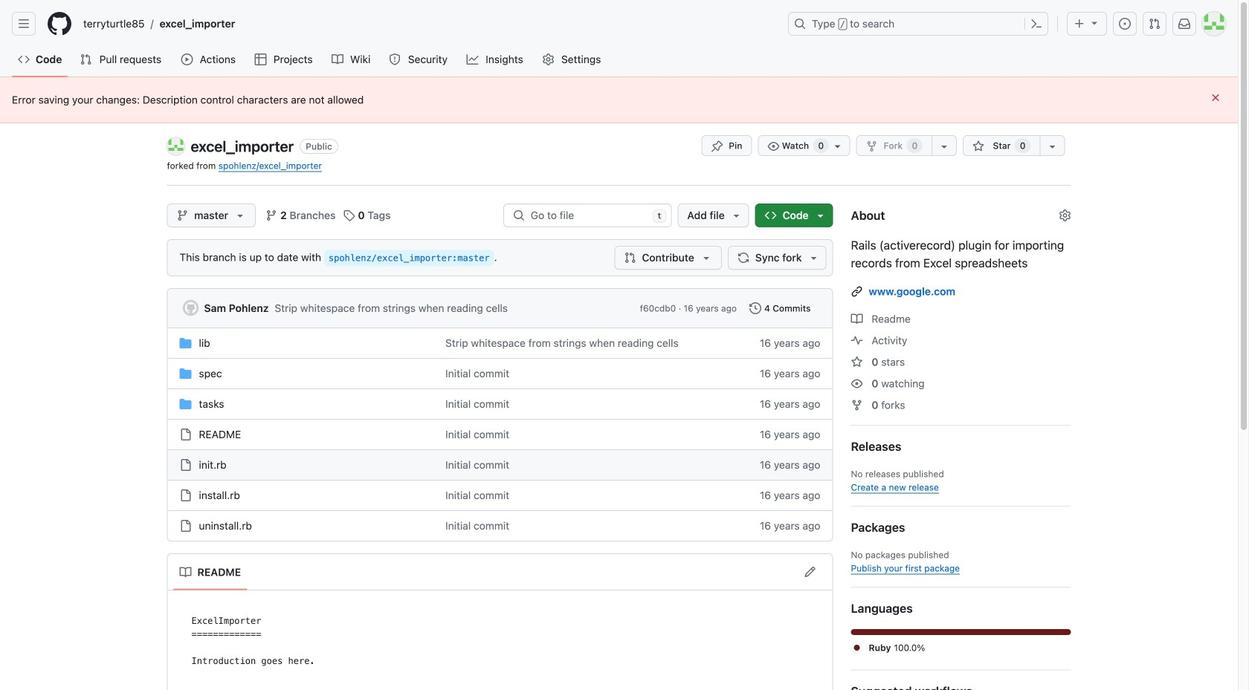 Task type: vqa. For each thing, say whether or not it's contained in the screenshot.
code icon triangle down image
yes



Task type: describe. For each thing, give the bounding box(es) containing it.
1 vertical spatial triangle down image
[[234, 210, 246, 222]]

pulse image
[[851, 335, 863, 347]]

eye image
[[851, 378, 863, 390]]

triangle down image left code icon
[[731, 210, 743, 222]]

dot fill image
[[851, 643, 863, 655]]

notifications image
[[1179, 18, 1191, 30]]

eye image
[[768, 141, 780, 152]]

owner avatar image
[[167, 138, 185, 155]]

search image
[[513, 210, 525, 222]]

1 directory image from the top
[[180, 338, 192, 350]]

sync image
[[738, 252, 750, 264]]

0 vertical spatial book image
[[851, 314, 863, 325]]

code image
[[765, 210, 777, 222]]

gear image
[[543, 54, 554, 65]]

dismiss this message image
[[1210, 92, 1222, 104]]

homepage image
[[48, 12, 71, 36]]

edit repository metadata image
[[1060, 210, 1071, 222]]

history image
[[750, 303, 762, 315]]

command palette image
[[1031, 18, 1043, 30]]

ruby 100.0 element
[[851, 630, 1071, 636]]

book image
[[332, 54, 344, 65]]

table image
[[255, 54, 267, 65]]

2 vertical spatial git pull request image
[[624, 252, 636, 264]]

2 horizontal spatial triangle down image
[[1089, 17, 1101, 29]]

see your forks of this repository image
[[939, 141, 951, 152]]

plus image
[[1074, 18, 1086, 30]]

tag image
[[343, 210, 355, 222]]

repo forked image
[[851, 400, 863, 412]]



Task type: locate. For each thing, give the bounding box(es) containing it.
git pull request image left notifications icon
[[1149, 18, 1161, 30]]

2 horizontal spatial git pull request image
[[1149, 18, 1161, 30]]

code image
[[18, 54, 30, 65]]

1 horizontal spatial book image
[[851, 314, 863, 325]]

0 vertical spatial triangle down image
[[1089, 17, 1101, 29]]

star image
[[851, 357, 863, 369]]

edit file image
[[804, 567, 816, 579]]

1 vertical spatial git pull request image
[[80, 54, 92, 65]]

0 users starred this repository element
[[1015, 138, 1031, 153]]

2 vertical spatial triangle down image
[[701, 252, 712, 264]]

repo forked image
[[866, 141, 878, 152]]

2 git branch image from the left
[[266, 210, 277, 222]]

triangle down image for sync image
[[808, 252, 820, 264]]

triangle down image right sync image
[[808, 252, 820, 264]]

1 horizontal spatial git branch image
[[266, 210, 277, 222]]

issue opened image
[[1119, 18, 1131, 30]]

book image
[[851, 314, 863, 325], [180, 567, 192, 579]]

triangle down image
[[1089, 17, 1101, 29], [234, 210, 246, 222], [701, 252, 712, 264]]

git pull request image right code image
[[80, 54, 92, 65]]

git pull request image down go to file text field
[[624, 252, 636, 264]]

triangle down image right code icon
[[815, 210, 827, 222]]

star image
[[973, 141, 985, 152]]

1 vertical spatial directory image
[[180, 368, 192, 380]]

git pull request image
[[1149, 18, 1161, 30], [80, 54, 92, 65], [624, 252, 636, 264]]

list
[[77, 12, 780, 36]]

1 horizontal spatial triangle down image
[[701, 252, 712, 264]]

directory image
[[180, 338, 192, 350], [180, 368, 192, 380]]

0 horizontal spatial git pull request image
[[80, 54, 92, 65]]

1 git branch image from the left
[[177, 210, 189, 222]]

author image
[[183, 301, 198, 316]]

directory image up directory icon
[[180, 368, 192, 380]]

Go to file text field
[[531, 205, 647, 227]]

alert
[[12, 92, 1227, 108]]

1 vertical spatial book image
[[180, 567, 192, 579]]

0 vertical spatial git pull request image
[[1149, 18, 1161, 30]]

add this repository to a list image
[[1047, 141, 1059, 152]]

directory image down the author image
[[180, 338, 192, 350]]

link image
[[851, 286, 863, 298]]

shield image
[[389, 54, 401, 65]]

0 vertical spatial directory image
[[180, 338, 192, 350]]

0 horizontal spatial triangle down image
[[234, 210, 246, 222]]

directory image
[[180, 399, 192, 411]]

triangle down image for code icon
[[815, 210, 827, 222]]

0 horizontal spatial git branch image
[[177, 210, 189, 222]]

triangle down image
[[731, 210, 743, 222], [815, 210, 827, 222], [808, 252, 820, 264]]

git branch image
[[177, 210, 189, 222], [266, 210, 277, 222]]

pin this repository to your profile image
[[711, 141, 723, 152]]

graph image
[[467, 54, 479, 65]]

play image
[[181, 54, 193, 65]]

1 horizontal spatial git pull request image
[[624, 252, 636, 264]]

0 horizontal spatial book image
[[180, 567, 192, 579]]

2 directory image from the top
[[180, 368, 192, 380]]



